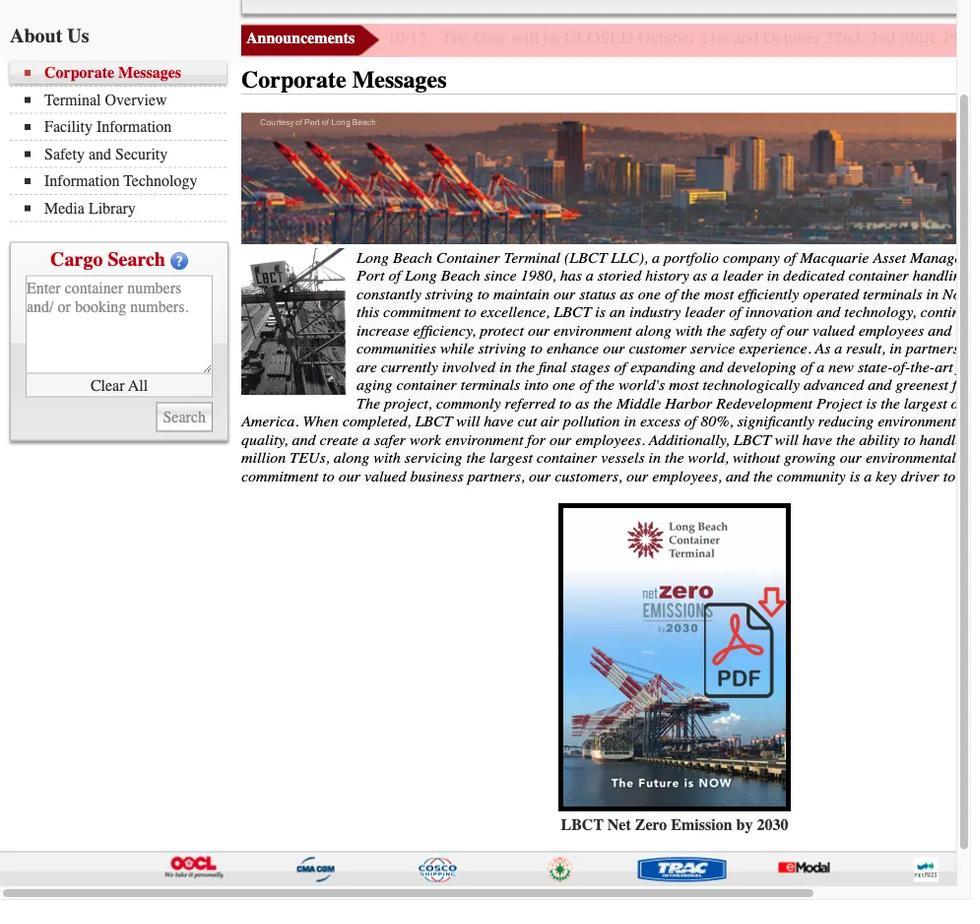Task type: describe. For each thing, give the bounding box(es) containing it.
macquarie
[[800, 249, 869, 267]]

messages for corporate messages
[[352, 67, 447, 94]]

announcements
[[246, 30, 355, 48]]

10/15
[[387, 28, 427, 48]]

1 vertical spatial information
[[44, 172, 120, 191]]

be
[[543, 28, 560, 48]]

terminal inside "corporate messages terminal overview facility information safety and security information technology media library"
[[44, 91, 101, 109]]

messages for corporate messages terminal overview facility information safety and security information technology media library
[[118, 64, 181, 82]]

about us
[[10, 25, 89, 47]]

Enter container numbers and/ or booking numbers.  text field
[[26, 276, 213, 374]]

corporate messages terminal overview facility information safety and security information technology media library
[[44, 64, 197, 218]]

lbct net zero emission by 2030
[[561, 816, 788, 834]]

library
[[89, 199, 136, 218]]

corporate messages link
[[25, 64, 227, 82]]

emission
[[671, 816, 732, 834]]

2nd
[[869, 28, 896, 48]]

closed
[[564, 28, 633, 48]]

llc),
[[611, 249, 648, 267]]

safety and security link
[[25, 145, 227, 163]]

of
[[784, 249, 796, 267]]

clear all button
[[26, 374, 213, 398]]

all
[[128, 376, 148, 395]]

cargo
[[50, 248, 103, 271]]

1 horizontal spatial and
[[733, 28, 759, 48]]

facility
[[44, 118, 92, 136]]

0 vertical spatial information
[[96, 118, 172, 136]]

managem
[[910, 249, 971, 267]]

safety
[[44, 145, 85, 163]]

long
[[357, 249, 389, 267]]

and inside "corporate messages terminal overview facility information safety and security information technology media library"
[[89, 145, 111, 163]]

corporate for corporate messages terminal overview facility information safety and security information technology media library
[[44, 64, 114, 82]]

a
[[652, 249, 660, 267]]

facility information link
[[25, 118, 227, 136]]

1 horizontal spatial menu bar
[[241, 0, 971, 15]]

by
[[736, 816, 753, 834]]

the
[[442, 28, 469, 48]]

overview
[[105, 91, 167, 109]]

company
[[723, 249, 780, 267]]

menu bar containing corporate messages
[[10, 62, 236, 223]]

media library link
[[25, 199, 227, 218]]

security
[[115, 145, 168, 163]]

plea
[[944, 28, 971, 48]]



Task type: locate. For each thing, give the bounding box(es) containing it.
information down "overview"
[[96, 118, 172, 136]]

22nd,
[[825, 28, 865, 48]]

1 vertical spatial menu bar
[[10, 62, 236, 223]]

1 horizontal spatial terminal
[[504, 249, 560, 267]]

corporate messages
[[241, 67, 447, 94]]

0 horizontal spatial terminal
[[44, 91, 101, 109]]

messages
[[118, 64, 181, 82], [352, 67, 447, 94]]

search
[[108, 248, 165, 271]]

clear all
[[91, 376, 148, 395]]

shift.
[[900, 28, 939, 48]]

1 october from the left
[[638, 28, 695, 48]]

2030
[[757, 816, 788, 834]]

will
[[511, 28, 539, 48]]

0 vertical spatial menu bar
[[241, 0, 971, 15]]

1 vertical spatial terminal
[[504, 249, 560, 267]]

terminal up facility
[[44, 91, 101, 109]]

about
[[10, 25, 62, 47]]

lbct
[[561, 816, 604, 834]]

corporate inside "corporate messages terminal overview facility information safety and security information technology media library"
[[44, 64, 114, 82]]

0 horizontal spatial and
[[89, 145, 111, 163]]

(lbct
[[564, 249, 607, 267]]

october
[[638, 28, 695, 48], [763, 28, 821, 48]]

0 horizontal spatial october
[[638, 28, 695, 48]]

us
[[67, 25, 89, 47]]

portfolio
[[664, 249, 719, 267]]

None submit
[[156, 403, 213, 432]]

corporate for corporate messages
[[241, 67, 346, 94]]

and
[[733, 28, 759, 48], [89, 145, 111, 163]]

21st
[[699, 28, 729, 48]]

terminal overview link
[[25, 91, 227, 109]]

information technology link
[[25, 172, 227, 191]]

0 horizontal spatial menu bar
[[10, 62, 236, 223]]

clear
[[91, 376, 125, 395]]

10/15 the gate will be closed october 21st and october 22nd, 2nd shift. plea
[[387, 28, 971, 48]]

information
[[96, 118, 172, 136], [44, 172, 120, 191]]

0 vertical spatial and
[[733, 28, 759, 48]]

media
[[44, 199, 85, 218]]

1 horizontal spatial october
[[763, 28, 821, 48]]

terminal left (lbct
[[504, 249, 560, 267]]

terminal
[[44, 91, 101, 109], [504, 249, 560, 267]]

asset
[[873, 249, 906, 267]]

0 horizontal spatial corporate
[[44, 64, 114, 82]]

net
[[607, 816, 631, 834]]

menu bar
[[241, 0, 971, 15], [10, 62, 236, 223]]

corporate down us
[[44, 64, 114, 82]]

and right the 21st
[[733, 28, 759, 48]]

gate
[[473, 28, 507, 48]]

and right safety
[[89, 145, 111, 163]]

0 horizontal spatial messages
[[118, 64, 181, 82]]

messages down 10/15
[[352, 67, 447, 94]]

information up media
[[44, 172, 120, 191]]

1 horizontal spatial corporate
[[241, 67, 346, 94]]

beach
[[393, 249, 432, 267]]

october left the 21st
[[638, 28, 695, 48]]

corporate down announcements
[[241, 67, 346, 94]]

container
[[436, 249, 500, 267]]

1 horizontal spatial messages
[[352, 67, 447, 94]]

cargo search
[[50, 248, 165, 271]]

messages up "overview"
[[118, 64, 181, 82]]

0 vertical spatial terminal
[[44, 91, 101, 109]]

1 vertical spatial and
[[89, 145, 111, 163]]

messages inside "corporate messages terminal overview facility information safety and security information technology media library"
[[118, 64, 181, 82]]

2 october from the left
[[763, 28, 821, 48]]

lbct net zero emission by 2030 link
[[561, 816, 788, 834]]

terminal inside the long beach container terminal (lbct llc), a portfolio company of macquarie asset managem
[[504, 249, 560, 267]]

zero
[[635, 816, 667, 834]]

long beach container terminal (lbct llc), a portfolio company of macquarie asset managem
[[241, 249, 971, 486]]

corporate
[[44, 64, 114, 82], [241, 67, 346, 94]]

october left 22nd,
[[763, 28, 821, 48]]

technology
[[123, 172, 197, 191]]



Task type: vqa. For each thing, say whether or not it's contained in the screenshot.
the top menu bar
yes



